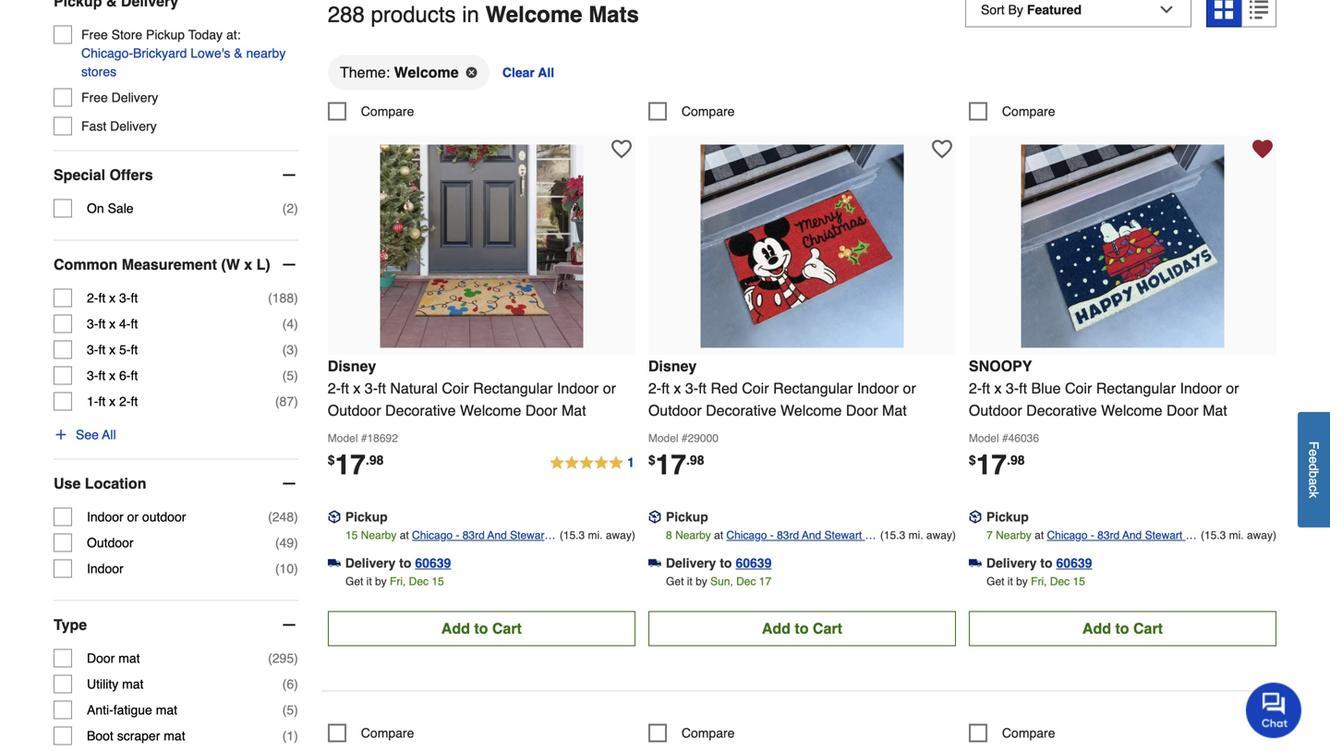 Task type: describe. For each thing, give the bounding box(es) containing it.
anti-
[[87, 703, 113, 717]]

(15.3 mi. away) for 8 nearby at chicago - 83rd and stewart lowe's
[[877, 529, 956, 542]]

- for 7 nearby
[[1091, 529, 1095, 542]]

288 products in welcome mats
[[328, 2, 639, 27]]

d
[[1307, 464, 1322, 471]]

( 248 )
[[268, 510, 298, 524]]

49
[[280, 535, 294, 550]]

disney 2-ft x 3-ft natural coir rectangular indoor or outdoor decorative welcome door mat
[[328, 357, 616, 419]]

store
[[111, 27, 142, 42]]

minus image for location
[[280, 474, 298, 493]]

(15.3 for 8 nearby at chicago - 83rd and stewart lowe's
[[880, 529, 906, 542]]

nearby for 7 nearby
[[996, 529, 1032, 542]]

83rd for 7 nearby
[[1098, 529, 1120, 542]]

common
[[54, 256, 118, 273]]

6
[[287, 677, 294, 692]]

door mat
[[87, 651, 140, 666]]

nearby for 8 nearby
[[675, 529, 711, 542]]

ft left natural
[[378, 380, 386, 397]]

use
[[54, 475, 81, 492]]

common measurement (w x l)
[[54, 256, 270, 273]]

46036
[[1008, 432, 1039, 445]]

coir for red
[[742, 380, 769, 397]]

sun,
[[710, 575, 733, 588]]

snoopy 2-ft x 3-ft blue coir rectangular indoor or outdoor decorative welcome door mat image
[[1021, 144, 1224, 348]]

$ for 3rd actual price $17.98 'element' from the right
[[328, 453, 335, 467]]

common measurement (w x l) button
[[54, 241, 298, 289]]

$ for 2nd actual price $17.98 'element' from right
[[648, 453, 656, 467]]

delivery for 8 nearby at chicago - 83rd and stewart lowe's
[[666, 556, 716, 570]]

mat for 2-ft x 3-ft natural coir rectangular indoor or outdoor decorative welcome door mat
[[562, 402, 586, 419]]

3-ft x 6-ft
[[87, 368, 138, 383]]

ft down 4-
[[131, 342, 138, 357]]

at:
[[226, 27, 241, 42]]

5014672867 element
[[969, 102, 1055, 120]]

1 e from the top
[[1307, 449, 1322, 456]]

3- left 5-
[[87, 342, 98, 357]]

close circle filled image
[[466, 67, 477, 78]]

mat up fatigue at the bottom of page
[[122, 677, 144, 692]]

on sale
[[87, 201, 134, 216]]

(w
[[221, 256, 240, 273]]

natural
[[390, 380, 438, 397]]

compare for 5014672873 element
[[361, 104, 414, 119]]

) for on sale
[[294, 201, 298, 216]]

ft up 5-
[[131, 316, 138, 331]]

ft up 3-ft x 4-ft
[[98, 291, 106, 305]]

mat up utility mat
[[118, 651, 140, 666]]

stewart for 15 nearby at chicago - 83rd and stewart lowe's (15.3 mi. away)
[[510, 529, 548, 542]]

( for on sale
[[282, 201, 287, 216]]

pickup for 15 nearby
[[345, 509, 388, 524]]

stores
[[81, 64, 117, 79]]

chicago for 15 nearby
[[412, 529, 453, 542]]

it for 15 nearby at chicago - 83rd and stewart lowe's (15.3 mi. away)
[[366, 575, 372, 588]]

# for snoopy 2-ft x 3-ft blue coir rectangular indoor or outdoor decorative welcome door mat
[[1002, 432, 1008, 445]]

list view image
[[1250, 1, 1268, 19]]

2 add from the left
[[762, 620, 791, 637]]

5 stars image
[[549, 452, 635, 474]]

10
[[280, 561, 294, 576]]

today
[[188, 27, 223, 42]]

it for 8 nearby at chicago - 83rd and stewart lowe's
[[687, 575, 693, 588]]

( for indoor
[[275, 561, 280, 576]]

15 nearby at chicago - 83rd and stewart lowe's (15.3 mi. away)
[[345, 529, 635, 560]]

2- for snoopy 2-ft x 3-ft blue coir rectangular indoor or outdoor decorative welcome door mat
[[969, 380, 982, 397]]

ft up 4-
[[131, 291, 138, 305]]

clear
[[502, 65, 535, 80]]

offers
[[109, 166, 153, 183]]

1-ft x 2-ft
[[87, 394, 138, 409]]

( 188 )
[[268, 291, 298, 305]]

on
[[87, 201, 104, 216]]

3 cart from the left
[[1134, 620, 1163, 637]]

ft up model # 18692
[[341, 380, 349, 397]]

295
[[272, 651, 294, 666]]

) for outdoor
[[294, 535, 298, 550]]

2 cart from the left
[[813, 620, 842, 637]]

get for 7 nearby at chicago - 83rd and stewart lowe's
[[987, 575, 1005, 588]]

# for disney 2-ft x 3-ft red coir rectangular indoor or outdoor decorative welcome door mat
[[682, 432, 688, 445]]

outdoor down indoor or outdoor
[[87, 535, 134, 550]]

.98 for 2nd actual price $17.98 'element' from right
[[686, 453, 704, 467]]

18692
[[367, 432, 398, 445]]

ft up model # 29000
[[662, 380, 670, 397]]

decorative for natural
[[385, 402, 456, 419]]

2-ft x 3-ft
[[87, 291, 138, 305]]

17 for 2nd actual price $17.98 'element' from right
[[656, 449, 686, 481]]

lowe's for 7 nearby at chicago - 83rd and stewart lowe's
[[1047, 547, 1081, 560]]

248
[[272, 510, 294, 524]]

( 10 )
[[275, 561, 298, 576]]

compare for 5014672867 element
[[1002, 104, 1055, 119]]

mats
[[589, 2, 639, 27]]

83rd for 8 nearby
[[777, 529, 799, 542]]

8
[[666, 529, 672, 542]]

5014144943 element
[[328, 724, 414, 742]]

see
[[76, 427, 99, 442]]

f e e d b a c k
[[1307, 441, 1322, 498]]

x inside disney 2-ft x 3-ft natural coir rectangular indoor or outdoor decorative welcome door mat
[[353, 380, 361, 397]]

rectangular for natural
[[473, 380, 553, 397]]

clear all
[[502, 65, 554, 80]]

model for 2-ft x 3-ft blue coir rectangular indoor or outdoor decorative welcome door mat
[[969, 432, 999, 445]]

7
[[987, 529, 993, 542]]

2- down 6-
[[119, 394, 131, 409]]

3- inside disney 2-ft x 3-ft natural coir rectangular indoor or outdoor decorative welcome door mat
[[365, 380, 378, 397]]

pickup for 8 nearby
[[666, 509, 708, 524]]

disney for disney 2-ft x 3-ft red coir rectangular indoor or outdoor decorative welcome door mat
[[648, 357, 697, 374]]

( for indoor or outdoor
[[268, 510, 272, 524]]

indoor or outdoor
[[87, 510, 186, 524]]

utility
[[87, 677, 118, 692]]

mat right scraper
[[164, 728, 185, 743]]

mat right fatigue at the bottom of page
[[156, 703, 177, 717]]

minus image inside type button
[[280, 616, 298, 634]]

welcome for snoopy 2-ft x 3-ft blue coir rectangular indoor or outdoor decorative welcome door mat
[[1101, 402, 1163, 419]]

60639 for 8 nearby
[[736, 556, 772, 570]]

delivery up the fast delivery
[[111, 90, 158, 105]]

chicago-brickyard lowe's & nearby stores button
[[81, 44, 298, 81]]

3 actual price $17.98 element from the left
[[969, 449, 1025, 481]]

heart filled image
[[1253, 139, 1273, 159]]

heart outline image
[[932, 139, 952, 159]]

rectangular for blue
[[1096, 380, 1176, 397]]

disney 2-ft x 3-ft red coir rectangular indoor or outdoor decorative welcome door mat image
[[701, 144, 904, 348]]

free for free store pickup today at:
[[81, 27, 108, 42]]

60639 for 7 nearby
[[1056, 556, 1092, 570]]

away) inside the 15 nearby at chicago - 83rd and stewart lowe's (15.3 mi. away)
[[606, 529, 635, 542]]

7 nearby at chicago - 83rd and stewart lowe's
[[987, 529, 1186, 560]]

3 $ 17 .98 from the left
[[969, 449, 1025, 481]]

clear all button
[[501, 54, 556, 91]]

door for 2-ft x 3-ft blue coir rectangular indoor or outdoor decorative welcome door mat
[[1167, 402, 1199, 419]]

get it by sun, dec 17
[[666, 575, 772, 588]]

truck filled image for 15 nearby at chicago - 83rd and stewart lowe's (15.3 mi. away)
[[328, 557, 341, 570]]

- for 15 nearby
[[456, 529, 460, 542]]

3
[[287, 342, 294, 357]]

2 e from the top
[[1307, 456, 1322, 464]]

288
[[328, 2, 365, 27]]

dec for 7 nearby
[[1050, 575, 1070, 588]]

use location
[[54, 475, 146, 492]]

x up 3-ft x 4-ft
[[109, 291, 116, 305]]

stewart for 7 nearby at chicago - 83rd and stewart lowe's
[[1145, 529, 1183, 542]]

ft left 6-
[[98, 368, 106, 383]]

chat invite button image
[[1246, 682, 1303, 738]]

by for 8 nearby at chicago - 83rd and stewart lowe's
[[696, 575, 707, 588]]

60639 button for 8 nearby
[[736, 554, 772, 572]]

at for 8 nearby
[[714, 529, 723, 542]]

decorative for red
[[706, 402, 777, 419]]

boot
[[87, 728, 113, 743]]

theme:
[[340, 64, 390, 81]]

a
[[1307, 478, 1322, 485]]

location
[[85, 475, 146, 492]]

2 $ 17 .98 from the left
[[648, 449, 704, 481]]

mi. for 7
[[1229, 529, 1244, 542]]

sale
[[108, 201, 134, 216]]

see all
[[76, 427, 116, 442]]

8 nearby at chicago - 83rd and stewart lowe's
[[666, 529, 865, 560]]

theme: welcome
[[340, 64, 459, 81]]

&
[[234, 46, 243, 61]]

60639 button for 7 nearby
[[1056, 554, 1092, 572]]

pickup image for 8 nearby
[[648, 510, 661, 523]]

get it by fri, dec 15 for 7 nearby
[[987, 575, 1085, 588]]

special offers
[[54, 166, 153, 183]]

welcome for disney 2-ft x 3-ft red coir rectangular indoor or outdoor decorative welcome door mat
[[781, 402, 842, 419]]

special
[[54, 166, 105, 183]]

x left 5-
[[109, 342, 116, 357]]

see all button
[[54, 425, 116, 444]]

brickyard
[[133, 46, 187, 61]]

) for 2-ft x 3-ft
[[294, 291, 298, 305]]

red
[[711, 380, 738, 397]]

minus image for offers
[[280, 166, 298, 184]]

nearby for 15 nearby
[[361, 529, 397, 542]]

5014144935 element
[[648, 724, 735, 742]]

5 for anti-fatigue mat
[[287, 703, 294, 717]]

in
[[462, 2, 479, 27]]

1 add to cart button from the left
[[328, 611, 635, 646]]

3-ft x 4-ft
[[87, 316, 138, 331]]

( for 3-ft x 6-ft
[[282, 368, 287, 383]]

( 1 )
[[282, 728, 298, 743]]

it for 7 nearby at chicago - 83rd and stewart lowe's
[[1008, 575, 1013, 588]]

4-
[[119, 316, 131, 331]]

60639 button for 15 nearby
[[415, 554, 451, 572]]

stewart for 8 nearby at chicago - 83rd and stewart lowe's
[[825, 529, 862, 542]]

x left 4-
[[109, 316, 116, 331]]

nearby
[[246, 46, 286, 61]]

special offers button
[[54, 151, 298, 199]]

list box containing theme:
[[328, 54, 1277, 102]]

indoor for 2-ft x 3-ft natural coir rectangular indoor or outdoor decorative welcome door mat
[[557, 380, 599, 397]]

fast delivery
[[81, 119, 157, 134]]

$ for first actual price $17.98 'element' from right
[[969, 453, 976, 467]]

2
[[287, 201, 294, 216]]

f e e d b a c k button
[[1298, 412, 1330, 527]]

truck filled image for 8 nearby at chicago - 83rd and stewart lowe's
[[648, 557, 661, 570]]

(15.3 mi. away) for 7 nearby at chicago - 83rd and stewart lowe's
[[1198, 529, 1277, 542]]

15 for 15 nearby at chicago - 83rd and stewart lowe's (15.3 mi. away)
[[432, 575, 444, 588]]

( 87 )
[[275, 394, 298, 409]]

3- up '1-'
[[87, 368, 98, 383]]



Task type: locate. For each thing, give the bounding box(es) containing it.
mat for 2-ft x 3-ft blue coir rectangular indoor or outdoor decorative welcome door mat
[[1203, 402, 1228, 419]]

ft down 5-
[[131, 368, 138, 383]]

1 at from the left
[[400, 529, 409, 542]]

) for anti-fatigue mat
[[294, 703, 298, 717]]

1 horizontal spatial it
[[687, 575, 693, 588]]

2 horizontal spatial nearby
[[996, 529, 1032, 542]]

- inside the 15 nearby at chicago - 83rd and stewart lowe's (15.3 mi. away)
[[456, 529, 460, 542]]

e
[[1307, 449, 1322, 456], [1307, 456, 1322, 464]]

measurement
[[122, 256, 217, 273]]

3 .98 from the left
[[1007, 453, 1025, 467]]

1 cart from the left
[[492, 620, 522, 637]]

welcome inside disney 2-ft x 3-ft natural coir rectangular indoor or outdoor decorative welcome door mat
[[460, 402, 521, 419]]

outdoor
[[328, 402, 381, 419], [648, 402, 702, 419], [969, 402, 1022, 419], [87, 535, 134, 550]]

2 horizontal spatial pickup image
[[969, 510, 982, 523]]

1 model from the left
[[328, 432, 358, 445]]

0 horizontal spatial mi.
[[588, 529, 603, 542]]

minus image inside the "common measurement (w x l)" button
[[280, 255, 298, 274]]

) for 3-ft x 6-ft
[[294, 368, 298, 383]]

model # 29000
[[648, 432, 719, 445]]

$ 17 .98 down model # 46036 at the bottom right of the page
[[969, 449, 1025, 481]]

grid view image
[[1215, 1, 1233, 19]]

0 horizontal spatial away)
[[606, 529, 635, 542]]

3- inside disney 2-ft x 3-ft red coir rectangular indoor or outdoor decorative welcome door mat
[[685, 380, 698, 397]]

1 free from the top
[[81, 27, 108, 42]]

and for 7 nearby at chicago - 83rd and stewart lowe's
[[1123, 529, 1142, 542]]

outdoor inside disney 2-ft x 3-ft red coir rectangular indoor or outdoor decorative welcome door mat
[[648, 402, 702, 419]]

1 60639 button from the left
[[415, 554, 451, 572]]

3 add to cart button from the left
[[969, 611, 1277, 646]]

1 horizontal spatial chicago
[[727, 529, 767, 542]]

( 5 ) down 6
[[282, 703, 298, 717]]

0 horizontal spatial by
[[375, 575, 387, 588]]

2 horizontal spatial coir
[[1065, 380, 1092, 397]]

1 mi. from the left
[[588, 529, 603, 542]]

0 horizontal spatial add to cart
[[441, 620, 522, 637]]

delivery up get it by sun, dec 17
[[666, 556, 716, 570]]

minus image up the 2
[[280, 166, 298, 184]]

3-ft x 5-ft
[[87, 342, 138, 357]]

all for clear all
[[538, 65, 554, 80]]

( 295 )
[[268, 651, 298, 666]]

1 get it by fri, dec 15 from the left
[[345, 575, 444, 588]]

1 vertical spatial ( 5 )
[[282, 703, 298, 717]]

3 pickup image from the left
[[969, 510, 982, 523]]

x inside button
[[244, 256, 252, 273]]

pickup
[[146, 27, 185, 42], [345, 509, 388, 524], [666, 509, 708, 524], [987, 509, 1029, 524]]

1 horizontal spatial truck filled image
[[648, 557, 661, 570]]

outdoor for snoopy 2-ft x 3-ft blue coir rectangular indoor or outdoor decorative welcome door mat
[[969, 402, 1022, 419]]

e up b
[[1307, 456, 1322, 464]]

and for 8 nearby at chicago - 83rd and stewart lowe's
[[802, 529, 821, 542]]

1 horizontal spatial mat
[[882, 402, 907, 419]]

ft left "red"
[[698, 380, 707, 397]]

2 horizontal spatial $
[[969, 453, 976, 467]]

or inside disney 2-ft x 3-ft red coir rectangular indoor or outdoor decorative welcome door mat
[[903, 380, 916, 397]]

3 - from the left
[[1091, 529, 1095, 542]]

rectangular for red
[[773, 380, 853, 397]]

snoopy
[[969, 357, 1032, 374]]

stewart inside 7 nearby at chicago - 83rd and stewart lowe's
[[1145, 529, 1183, 542]]

5014672877 element
[[648, 102, 735, 120]]

2 horizontal spatial cart
[[1134, 620, 1163, 637]]

) for 1-ft x 2-ft
[[294, 394, 298, 409]]

all right see
[[102, 427, 116, 442]]

2 horizontal spatial mi.
[[1229, 529, 1244, 542]]

188
[[272, 291, 294, 305]]

2 horizontal spatial decorative
[[1027, 402, 1097, 419]]

and inside 7 nearby at chicago - 83rd and stewart lowe's
[[1123, 529, 1142, 542]]

$ 17 .98 down model # 18692
[[328, 449, 384, 481]]

5-
[[119, 342, 131, 357]]

disney inside disney 2-ft x 3-ft red coir rectangular indoor or outdoor decorative welcome door mat
[[648, 357, 697, 374]]

2 - from the left
[[770, 529, 774, 542]]

get right 10
[[345, 575, 363, 588]]

1 horizontal spatial add to cart button
[[648, 611, 956, 646]]

$ 17 .98 down model # 29000
[[648, 449, 704, 481]]

(15.3 inside the 15 nearby at chicago - 83rd and stewart lowe's (15.3 mi. away)
[[560, 529, 585, 542]]

chicago - 83rd and stewart lowe's button
[[412, 526, 557, 560], [727, 526, 877, 560], [1047, 526, 1198, 560]]

1 ) from the top
[[294, 201, 298, 216]]

0 vertical spatial free
[[81, 27, 108, 42]]

1 minus image from the top
[[280, 166, 298, 184]]

0 horizontal spatial 60639
[[415, 556, 451, 570]]

or for 2-ft x 3-ft blue coir rectangular indoor or outdoor decorative welcome door mat
[[1226, 380, 1239, 397]]

2 horizontal spatial chicago
[[1047, 529, 1088, 542]]

0 horizontal spatial rectangular
[[473, 380, 553, 397]]

1 delivery to 60639 from the left
[[345, 556, 451, 570]]

pickup image for 7 nearby
[[969, 510, 982, 523]]

boot scraper mat
[[87, 728, 185, 743]]

or for 2-ft x 3-ft red coir rectangular indoor or outdoor decorative welcome door mat
[[903, 380, 916, 397]]

delivery to 60639 for 7 nearby
[[987, 556, 1092, 570]]

2 horizontal spatial and
[[1123, 529, 1142, 542]]

2 get from the left
[[666, 575, 684, 588]]

2 truck filled image from the left
[[648, 557, 661, 570]]

mi.
[[588, 529, 603, 542], [909, 529, 923, 542], [1229, 529, 1244, 542]]

chicago inside 7 nearby at chicago - 83rd and stewart lowe's
[[1047, 529, 1088, 542]]

free up chicago-
[[81, 27, 108, 42]]

model
[[328, 432, 358, 445], [648, 432, 679, 445], [969, 432, 999, 445]]

mat inside disney 2-ft x 3-ft natural coir rectangular indoor or outdoor decorative welcome door mat
[[562, 402, 586, 419]]

minus image inside use location button
[[280, 474, 298, 493]]

1 vertical spatial 5
[[287, 703, 294, 717]]

welcome for disney 2-ft x 3-ft natural coir rectangular indoor or outdoor decorative welcome door mat
[[460, 402, 521, 419]]

87
[[280, 394, 294, 409]]

1 away) from the left
[[606, 529, 635, 542]]

1 button
[[549, 452, 635, 474]]

5 for 3-ft x 6-ft
[[287, 368, 294, 383]]

pickup image
[[328, 510, 341, 523], [648, 510, 661, 523], [969, 510, 982, 523]]

2 5 from the top
[[287, 703, 294, 717]]

it down 7 nearby at chicago - 83rd and stewart lowe's on the bottom right of the page
[[1008, 575, 1013, 588]]

0 horizontal spatial disney
[[328, 357, 376, 374]]

1 horizontal spatial 15
[[432, 575, 444, 588]]

$ down model # 18692
[[328, 453, 335, 467]]

3 chicago - 83rd and stewart lowe's button from the left
[[1047, 526, 1198, 560]]

3 model from the left
[[969, 432, 999, 445]]

disney 2-ft x 3-ft red coir rectangular indoor or outdoor decorative welcome door mat
[[648, 357, 916, 419]]

1 horizontal spatial 1
[[627, 455, 635, 470]]

type
[[54, 616, 87, 633]]

1 horizontal spatial cart
[[813, 620, 842, 637]]

0 horizontal spatial (15.3
[[560, 529, 585, 542]]

delivery for 15 nearby at chicago - 83rd and stewart lowe's (15.3 mi. away)
[[345, 556, 396, 570]]

delivery to 60639 for 8 nearby
[[666, 556, 772, 570]]

compare inside 5014672867 element
[[1002, 104, 1055, 119]]

$
[[328, 453, 335, 467], [648, 453, 656, 467], [969, 453, 976, 467]]

outdoor up model # 18692
[[328, 402, 381, 419]]

compare inside 5014672873 element
[[361, 104, 414, 119]]

2 .98 from the left
[[686, 453, 704, 467]]

compare inside 5014144935 element
[[682, 726, 735, 740]]

1 ( 5 ) from the top
[[282, 368, 298, 383]]

2 horizontal spatial .98
[[1007, 453, 1025, 467]]

truck filled image
[[969, 557, 982, 570]]

$ down model # 46036 at the bottom right of the page
[[969, 453, 976, 467]]

2 add to cart button from the left
[[648, 611, 956, 646]]

15 down 7 nearby at chicago - 83rd and stewart lowe's on the bottom right of the page
[[1073, 575, 1085, 588]]

decorative down "red"
[[706, 402, 777, 419]]

1 horizontal spatial at
[[714, 529, 723, 542]]

1 $ 17 .98 from the left
[[328, 449, 384, 481]]

0 horizontal spatial all
[[102, 427, 116, 442]]

2 chicago - 83rd and stewart lowe's button from the left
[[727, 526, 877, 560]]

free down stores
[[81, 90, 108, 105]]

11 ) from the top
[[294, 677, 298, 692]]

x left 6-
[[109, 368, 116, 383]]

) for utility mat
[[294, 677, 298, 692]]

2 horizontal spatial rectangular
[[1096, 380, 1176, 397]]

pickup up 8
[[666, 509, 708, 524]]

1 inside 5 stars image
[[627, 455, 635, 470]]

0 horizontal spatial coir
[[442, 380, 469, 397]]

( 5 ) for 3-ft x 6-ft
[[282, 368, 298, 383]]

1 .98 from the left
[[366, 453, 384, 467]]

2 horizontal spatial away)
[[1247, 529, 1277, 542]]

anti-fatigue mat
[[87, 703, 177, 717]]

6 ) from the top
[[294, 394, 298, 409]]

5 down 6
[[287, 703, 294, 717]]

3 at from the left
[[1035, 529, 1044, 542]]

chicago
[[412, 529, 453, 542], [727, 529, 767, 542], [1047, 529, 1088, 542]]

1 horizontal spatial add to cart
[[762, 620, 842, 637]]

nearby inside 8 nearby at chicago - 83rd and stewart lowe's
[[675, 529, 711, 542]]

0 vertical spatial 5
[[287, 368, 294, 383]]

) for indoor or outdoor
[[294, 510, 298, 524]]

17 for 3rd actual price $17.98 'element' from the right
[[335, 449, 366, 481]]

products
[[371, 2, 456, 27]]

door inside snoopy 2-ft x 3-ft blue coir rectangular indoor or outdoor decorative welcome door mat
[[1167, 402, 1199, 419]]

outdoor inside disney 2-ft x 3-ft natural coir rectangular indoor or outdoor decorative welcome door mat
[[328, 402, 381, 419]]

pickup up 7
[[987, 509, 1029, 524]]

lowe's inside 8 nearby at chicago - 83rd and stewart lowe's
[[727, 547, 761, 560]]

ft left blue
[[1019, 380, 1027, 397]]

2 mat from the left
[[882, 402, 907, 419]]

0 horizontal spatial mat
[[562, 402, 586, 419]]

pickup down model # 18692
[[345, 509, 388, 524]]

actual price $17.98 element
[[328, 449, 384, 481], [648, 449, 704, 481], [969, 449, 1025, 481]]

2- inside disney 2-ft x 3-ft natural coir rectangular indoor or outdoor decorative welcome door mat
[[328, 380, 341, 397]]

ft
[[98, 291, 106, 305], [131, 291, 138, 305], [98, 316, 106, 331], [131, 316, 138, 331], [98, 342, 106, 357], [131, 342, 138, 357], [98, 368, 106, 383], [131, 368, 138, 383], [341, 380, 349, 397], [378, 380, 386, 397], [662, 380, 670, 397], [698, 380, 707, 397], [982, 380, 990, 397], [1019, 380, 1027, 397], [98, 394, 106, 409], [131, 394, 138, 409]]

chicago - 83rd and stewart lowe's button for 8 nearby
[[727, 526, 877, 560]]

1 coir from the left
[[442, 380, 469, 397]]

1 horizontal spatial delivery to 60639
[[666, 556, 772, 570]]

mi. for 8
[[909, 529, 923, 542]]

lowe's inside 7 nearby at chicago - 83rd and stewart lowe's
[[1047, 547, 1081, 560]]

10 ) from the top
[[294, 651, 298, 666]]

indoor
[[557, 380, 599, 397], [857, 380, 899, 397], [1180, 380, 1222, 397], [87, 510, 124, 524], [87, 561, 124, 576]]

welcome inside disney 2-ft x 3-ft red coir rectangular indoor or outdoor decorative welcome door mat
[[781, 402, 842, 419]]

disney up model # 29000
[[648, 357, 697, 374]]

outdoor for disney 2-ft x 3-ft red coir rectangular indoor or outdoor decorative welcome door mat
[[648, 402, 702, 419]]

indoor inside disney 2-ft x 3-ft natural coir rectangular indoor or outdoor decorative welcome door mat
[[557, 380, 599, 397]]

coir for blue
[[1065, 380, 1092, 397]]

1 horizontal spatial by
[[696, 575, 707, 588]]

get for 15 nearby at chicago - 83rd and stewart lowe's (15.3 mi. away)
[[345, 575, 363, 588]]

3 delivery to 60639 from the left
[[987, 556, 1092, 570]]

2 dec from the left
[[736, 575, 756, 588]]

2 horizontal spatial 60639 button
[[1056, 554, 1092, 572]]

( 3 )
[[282, 342, 298, 357]]

get down 7
[[987, 575, 1005, 588]]

3 decorative from the left
[[1027, 402, 1097, 419]]

2 away) from the left
[[926, 529, 956, 542]]

2- down snoopy
[[969, 380, 982, 397]]

fri, for 15 nearby
[[390, 575, 406, 588]]

.98 down 29000
[[686, 453, 704, 467]]

2 coir from the left
[[742, 380, 769, 397]]

2 horizontal spatial at
[[1035, 529, 1044, 542]]

1 dec from the left
[[409, 575, 429, 588]]

at inside 8 nearby at chicago - 83rd and stewart lowe's
[[714, 529, 723, 542]]

3 stewart from the left
[[1145, 529, 1183, 542]]

2 ) from the top
[[294, 291, 298, 305]]

1 by from the left
[[375, 575, 387, 588]]

6-
[[119, 368, 131, 383]]

at inside 7 nearby at chicago - 83rd and stewart lowe's
[[1035, 529, 1044, 542]]

compare inside 5014144943 element
[[361, 726, 414, 740]]

compare inside 5001786405 element
[[1002, 726, 1055, 740]]

2- up 3-ft x 4-ft
[[87, 291, 98, 305]]

1 vertical spatial free
[[81, 90, 108, 105]]

2 horizontal spatial model
[[969, 432, 999, 445]]

1 horizontal spatial mi.
[[909, 529, 923, 542]]

0 horizontal spatial decorative
[[385, 402, 456, 419]]

it right 10
[[366, 575, 372, 588]]

pickup for 7 nearby
[[987, 509, 1029, 524]]

1 pickup image from the left
[[328, 510, 341, 523]]

list box
[[328, 54, 1277, 102]]

stewart inside 8 nearby at chicago - 83rd and stewart lowe's
[[825, 529, 862, 542]]

mat inside disney 2-ft x 3-ft red coir rectangular indoor or outdoor decorative welcome door mat
[[882, 402, 907, 419]]

outdoor up model # 29000
[[648, 402, 702, 419]]

stewart
[[510, 529, 548, 542], [825, 529, 862, 542], [1145, 529, 1183, 542]]

mat inside snoopy 2-ft x 3-ft blue coir rectangular indoor or outdoor decorative welcome door mat
[[1203, 402, 1228, 419]]

get for 8 nearby at chicago - 83rd and stewart lowe's
[[666, 575, 684, 588]]

compare
[[361, 104, 414, 119], [682, 104, 735, 119], [1002, 104, 1055, 119], [361, 726, 414, 740], [682, 726, 735, 740], [1002, 726, 1055, 740]]

actual price $17.98 element down model # 46036 at the bottom right of the page
[[969, 449, 1025, 481]]

2- inside disney 2-ft x 3-ft red coir rectangular indoor or outdoor decorative welcome door mat
[[648, 380, 662, 397]]

(15.3 for 7 nearby at chicago - 83rd and stewart lowe's
[[1201, 529, 1226, 542]]

1 vertical spatial 1
[[287, 728, 294, 743]]

1 horizontal spatial rectangular
[[773, 380, 853, 397]]

0 horizontal spatial dec
[[409, 575, 429, 588]]

coir right "red"
[[742, 380, 769, 397]]

2 disney from the left
[[648, 357, 697, 374]]

3- down snoopy
[[1006, 380, 1019, 397]]

1 it from the left
[[366, 575, 372, 588]]

1 fri, from the left
[[390, 575, 406, 588]]

x down snoopy
[[994, 380, 1002, 397]]

2- inside snoopy 2-ft x 3-ft blue coir rectangular indoor or outdoor decorative welcome door mat
[[969, 380, 982, 397]]

dec for 8 nearby
[[736, 575, 756, 588]]

delivery to 60639
[[345, 556, 451, 570], [666, 556, 772, 570], [987, 556, 1092, 570]]

2 horizontal spatial add
[[1083, 620, 1111, 637]]

1 actual price $17.98 element from the left
[[328, 449, 384, 481]]

e up "d"
[[1307, 449, 1322, 456]]

2 # from the left
[[682, 432, 688, 445]]

7 ) from the top
[[294, 510, 298, 524]]

3 by from the left
[[1016, 575, 1028, 588]]

3 and from the left
[[1123, 529, 1142, 542]]

k
[[1307, 492, 1322, 498]]

chicago inside the 15 nearby at chicago - 83rd and stewart lowe's (15.3 mi. away)
[[412, 529, 453, 542]]

welcome
[[486, 2, 582, 27], [394, 64, 459, 81], [460, 402, 521, 419], [781, 402, 842, 419], [1101, 402, 1163, 419]]

1 add to cart from the left
[[441, 620, 522, 637]]

f
[[1307, 441, 1322, 449]]

model for 2-ft x 3-ft natural coir rectangular indoor or outdoor decorative welcome door mat
[[328, 432, 358, 445]]

pickup image for 15 nearby
[[328, 510, 341, 523]]

1 horizontal spatial 60639
[[736, 556, 772, 570]]

add down get it by sun, dec 17
[[762, 620, 791, 637]]

0 horizontal spatial 15
[[345, 529, 358, 542]]

or
[[603, 380, 616, 397], [903, 380, 916, 397], [1226, 380, 1239, 397], [127, 510, 139, 524]]

60639 button
[[415, 554, 451, 572], [736, 554, 772, 572], [1056, 554, 1092, 572]]

nearby inside the 15 nearby at chicago - 83rd and stewart lowe's (15.3 mi. away)
[[361, 529, 397, 542]]

coir inside disney 2-ft x 3-ft red coir rectangular indoor or outdoor decorative welcome door mat
[[742, 380, 769, 397]]

1 horizontal spatial and
[[802, 529, 821, 542]]

3 60639 button from the left
[[1056, 554, 1092, 572]]

by for 7 nearby at chicago - 83rd and stewart lowe's
[[1016, 575, 1028, 588]]

decorative inside disney 2-ft x 3-ft natural coir rectangular indoor or outdoor decorative welcome door mat
[[385, 402, 456, 419]]

5 down ( 3 )
[[287, 368, 294, 383]]

chicago for 8 nearby
[[727, 529, 767, 542]]

0 horizontal spatial cart
[[492, 620, 522, 637]]

rectangular inside disney 2-ft x 3-ft red coir rectangular indoor or outdoor decorative welcome door mat
[[773, 380, 853, 397]]

1 horizontal spatial coir
[[742, 380, 769, 397]]

2 horizontal spatial chicago - 83rd and stewart lowe's button
[[1047, 526, 1198, 560]]

model # 46036
[[969, 432, 1039, 445]]

ft down "3-ft x 6-ft"
[[98, 394, 106, 409]]

delivery down free delivery
[[110, 119, 157, 134]]

) for 3-ft x 4-ft
[[294, 316, 298, 331]]

add to cart for 3rd the add to cart button from left
[[1083, 620, 1163, 637]]

1 60639 from the left
[[415, 556, 451, 570]]

all right clear
[[538, 65, 554, 80]]

2 delivery to 60639 from the left
[[666, 556, 772, 570]]

or inside snoopy 2-ft x 3-ft blue coir rectangular indoor or outdoor decorative welcome door mat
[[1226, 380, 1239, 397]]

3 rectangular from the left
[[1096, 380, 1176, 397]]

1 horizontal spatial #
[[682, 432, 688, 445]]

rectangular inside snoopy 2-ft x 3-ft blue coir rectangular indoor or outdoor decorative welcome door mat
[[1096, 380, 1176, 397]]

2 horizontal spatial add to cart
[[1083, 620, 1163, 637]]

minus image up '248'
[[280, 474, 298, 493]]

at inside the 15 nearby at chicago - 83rd and stewart lowe's (15.3 mi. away)
[[400, 529, 409, 542]]

door inside disney 2-ft x 3-ft red coir rectangular indoor or outdoor decorative welcome door mat
[[846, 402, 878, 419]]

2- up model # 29000
[[648, 380, 662, 397]]

17 down 8 nearby at chicago - 83rd and stewart lowe's
[[759, 575, 772, 588]]

1 horizontal spatial nearby
[[675, 529, 711, 542]]

away) for 8 nearby
[[926, 529, 956, 542]]

( for 3-ft x 5-ft
[[282, 342, 287, 357]]

decorative down blue
[[1027, 402, 1097, 419]]

0 horizontal spatial it
[[366, 575, 372, 588]]

2 horizontal spatial -
[[1091, 529, 1095, 542]]

3 coir from the left
[[1065, 380, 1092, 397]]

0 horizontal spatial add to cart button
[[328, 611, 635, 646]]

1 horizontal spatial get it by fri, dec 15
[[987, 575, 1085, 588]]

ft left 4-
[[98, 316, 106, 331]]

3 60639 from the left
[[1056, 556, 1092, 570]]

by for 15 nearby at chicago - 83rd and stewart lowe's (15.3 mi. away)
[[375, 575, 387, 588]]

( 6 )
[[282, 677, 298, 692]]

2 horizontal spatial (15.3
[[1201, 529, 1226, 542]]

add to cart for 2nd the add to cart button from right
[[762, 620, 842, 637]]

model left 18692
[[328, 432, 358, 445]]

lowe's for 8 nearby at chicago - 83rd and stewart lowe's
[[727, 547, 761, 560]]

1 horizontal spatial add
[[762, 620, 791, 637]]

mat for 2-ft x 3-ft red coir rectangular indoor or outdoor decorative welcome door mat
[[882, 402, 907, 419]]

( for 2-ft x 3-ft
[[268, 291, 272, 305]]

door for 2-ft x 3-ft natural coir rectangular indoor or outdoor decorative welcome door mat
[[525, 402, 558, 419]]

( for outdoor
[[275, 535, 280, 550]]

all inside clear all button
[[538, 65, 554, 80]]

0 vertical spatial ( 5 )
[[282, 368, 298, 383]]

2 actual price $17.98 element from the left
[[648, 449, 704, 481]]

and for 15 nearby at chicago - 83rd and stewart lowe's (15.3 mi. away)
[[488, 529, 507, 542]]

2- right ( 87 )
[[328, 380, 341, 397]]

ft down snoopy
[[982, 380, 990, 397]]

add to cart button down 7 nearby at chicago - 83rd and stewart lowe's on the bottom right of the page
[[969, 611, 1277, 646]]

c
[[1307, 485, 1322, 492]]

get down 8
[[666, 575, 684, 588]]

dec
[[409, 575, 429, 588], [736, 575, 756, 588], [1050, 575, 1070, 588]]

60639
[[415, 556, 451, 570], [736, 556, 772, 570], [1056, 556, 1092, 570]]

coir inside disney 2-ft x 3-ft natural coir rectangular indoor or outdoor decorative welcome door mat
[[442, 380, 469, 397]]

use location button
[[54, 460, 298, 508]]

.98
[[366, 453, 384, 467], [686, 453, 704, 467], [1007, 453, 1025, 467]]

nearby inside 7 nearby at chicago - 83rd and stewart lowe's
[[996, 529, 1032, 542]]

chicago - 83rd and stewart lowe's button for 15 nearby
[[412, 526, 557, 560]]

0 horizontal spatial and
[[488, 529, 507, 542]]

x right '1-'
[[109, 394, 116, 409]]

15 down the 15 nearby at chicago - 83rd and stewart lowe's (15.3 mi. away)
[[432, 575, 444, 588]]

truck filled image
[[328, 557, 341, 570], [648, 557, 661, 570]]

2 horizontal spatial mat
[[1203, 402, 1228, 419]]

it
[[366, 575, 372, 588], [687, 575, 693, 588], [1008, 575, 1013, 588]]

compare for 5014144935 element
[[682, 726, 735, 740]]

83rd inside 7 nearby at chicago - 83rd and stewart lowe's
[[1098, 529, 1120, 542]]

5014672873 element
[[328, 102, 414, 120]]

lowe's inside chicago-brickyard lowe's & nearby stores
[[191, 46, 230, 61]]

83rd inside the 15 nearby at chicago - 83rd and stewart lowe's (15.3 mi. away)
[[463, 529, 485, 542]]

3 chicago from the left
[[1047, 529, 1088, 542]]

.98 for first actual price $17.98 'element' from right
[[1007, 453, 1025, 467]]

) for 3-ft x 5-ft
[[294, 342, 298, 357]]

2 rectangular from the left
[[773, 380, 853, 397]]

outdoor for disney 2-ft x 3-ft natural coir rectangular indoor or outdoor decorative welcome door mat
[[328, 402, 381, 419]]

blue
[[1031, 380, 1061, 397]]

0 horizontal spatial 83rd
[[463, 529, 485, 542]]

2- for disney 2-ft x 3-ft natural coir rectangular indoor or outdoor decorative welcome door mat
[[328, 380, 341, 397]]

add
[[441, 620, 470, 637], [762, 620, 791, 637], [1083, 620, 1111, 637]]

utility mat
[[87, 677, 144, 692]]

2 stewart from the left
[[825, 529, 862, 542]]

2 fri, from the left
[[1031, 575, 1047, 588]]

1 83rd from the left
[[463, 529, 485, 542]]

scraper
[[117, 728, 160, 743]]

actual price $17.98 element down model # 29000
[[648, 449, 704, 481]]

3 mi. from the left
[[1229, 529, 1244, 542]]

disney inside disney 2-ft x 3-ft natural coir rectangular indoor or outdoor decorative welcome door mat
[[328, 357, 376, 374]]

17 down model # 18692
[[335, 449, 366, 481]]

1 horizontal spatial model
[[648, 432, 679, 445]]

15 inside the 15 nearby at chicago - 83rd and stewart lowe's (15.3 mi. away)
[[345, 529, 358, 542]]

add to cart button down the 15 nearby at chicago - 83rd and stewart lowe's (15.3 mi. away)
[[328, 611, 635, 646]]

1 horizontal spatial (15.3
[[880, 529, 906, 542]]

decorative inside disney 2-ft x 3-ft red coir rectangular indoor or outdoor decorative welcome door mat
[[706, 402, 777, 419]]

heart outline image
[[611, 139, 632, 159]]

0 horizontal spatial $
[[328, 453, 335, 467]]

1 add from the left
[[441, 620, 470, 637]]

83rd inside 8 nearby at chicago - 83rd and stewart lowe's
[[777, 529, 799, 542]]

( for anti-fatigue mat
[[282, 703, 287, 717]]

0 horizontal spatial actual price $17.98 element
[[328, 449, 384, 481]]

disney 2-ft x 3-ft natural coir rectangular indoor or outdoor decorative welcome door mat image
[[380, 144, 583, 348]]

0 vertical spatial 1
[[627, 455, 635, 470]]

( 4 )
[[282, 316, 298, 331]]

mi. inside the 15 nearby at chicago - 83rd and stewart lowe's (15.3 mi. away)
[[588, 529, 603, 542]]

0 horizontal spatial #
[[361, 432, 367, 445]]

1 decorative from the left
[[385, 402, 456, 419]]

1 horizontal spatial $
[[648, 453, 656, 467]]

l)
[[256, 256, 270, 273]]

pickup image up truck filled image
[[969, 510, 982, 523]]

- inside 7 nearby at chicago - 83rd and stewart lowe's
[[1091, 529, 1095, 542]]

and inside 8 nearby at chicago - 83rd and stewart lowe's
[[802, 529, 821, 542]]

( 5 )
[[282, 368, 298, 383], [282, 703, 298, 717]]

rectangular inside disney 2-ft x 3-ft natural coir rectangular indoor or outdoor decorative welcome door mat
[[473, 380, 553, 397]]

welcome inside snoopy 2-ft x 3-ft blue coir rectangular indoor or outdoor decorative welcome door mat
[[1101, 402, 1163, 419]]

0 horizontal spatial get
[[345, 575, 363, 588]]

.98 for 3rd actual price $17.98 'element' from the right
[[366, 453, 384, 467]]

5001786405 element
[[969, 724, 1055, 742]]

2 horizontal spatial by
[[1016, 575, 1028, 588]]

0 horizontal spatial model
[[328, 432, 358, 445]]

minus image inside special offers button
[[280, 166, 298, 184]]

3 it from the left
[[1008, 575, 1013, 588]]

compare inside 5014672877 element
[[682, 104, 735, 119]]

add down 7 nearby at chicago - 83rd and stewart lowe's on the bottom right of the page
[[1083, 620, 1111, 637]]

3- up 4-
[[119, 291, 131, 305]]

plus image
[[54, 427, 68, 442]]

1-
[[87, 394, 98, 409]]

15 for 7 nearby at chicago - 83rd and stewart lowe's
[[1073, 575, 1085, 588]]

by
[[375, 575, 387, 588], [696, 575, 707, 588], [1016, 575, 1028, 588]]

1 (15.3 from the left
[[560, 529, 585, 542]]

compare for 5014144943 element at the bottom left of page
[[361, 726, 414, 740]]

17 down model # 29000
[[656, 449, 686, 481]]

lowe's
[[191, 46, 230, 61], [412, 547, 446, 560], [727, 547, 761, 560], [1047, 547, 1081, 560]]

( for utility mat
[[282, 677, 287, 692]]

0 horizontal spatial fri,
[[390, 575, 406, 588]]

2 horizontal spatial actual price $17.98 element
[[969, 449, 1025, 481]]

0 horizontal spatial -
[[456, 529, 460, 542]]

2 horizontal spatial $ 17 .98
[[969, 449, 1025, 481]]

0 horizontal spatial chicago
[[412, 529, 453, 542]]

1 chicago - 83rd and stewart lowe's button from the left
[[412, 526, 557, 560]]

it left the sun,
[[687, 575, 693, 588]]

at
[[400, 529, 409, 542], [714, 529, 723, 542], [1035, 529, 1044, 542]]

17 down model # 46036 at the bottom right of the page
[[976, 449, 1007, 481]]

pickup up brickyard
[[146, 27, 185, 42]]

minus image for measurement
[[280, 255, 298, 274]]

0 horizontal spatial (15.3 mi. away)
[[877, 529, 956, 542]]

2 nearby from the left
[[675, 529, 711, 542]]

add to cart down the 15 nearby at chicago - 83rd and stewart lowe's (15.3 mi. away)
[[441, 620, 522, 637]]

15 right ( 49 )
[[345, 529, 358, 542]]

lowe's for 15 nearby at chicago - 83rd and stewart lowe's (15.3 mi. away)
[[412, 547, 446, 560]]

1 (15.3 mi. away) from the left
[[877, 529, 956, 542]]

0 horizontal spatial $ 17 .98
[[328, 449, 384, 481]]

2 add to cart from the left
[[762, 620, 842, 637]]

snoopy 2-ft x 3-ft blue coir rectangular indoor or outdoor decorative welcome door mat
[[969, 357, 1239, 419]]

$ down model # 29000
[[648, 453, 656, 467]]

2 chicago from the left
[[727, 529, 767, 542]]

chicago inside 8 nearby at chicago - 83rd and stewart lowe's
[[727, 529, 767, 542]]

1 horizontal spatial chicago - 83rd and stewart lowe's button
[[727, 526, 877, 560]]

x inside snoopy 2-ft x 3-ft blue coir rectangular indoor or outdoor decorative welcome door mat
[[994, 380, 1002, 397]]

free delivery
[[81, 90, 158, 105]]

1 stewart from the left
[[510, 529, 548, 542]]

1
[[627, 455, 635, 470], [287, 728, 294, 743]]

delivery right 10
[[345, 556, 396, 570]]

dec down the 15 nearby at chicago - 83rd and stewart lowe's (15.3 mi. away)
[[409, 575, 429, 588]]

1 horizontal spatial pickup image
[[648, 510, 661, 523]]

decorative inside snoopy 2-ft x 3-ft blue coir rectangular indoor or outdoor decorative welcome door mat
[[1027, 402, 1097, 419]]

or for 2-ft x 3-ft natural coir rectangular indoor or outdoor decorative welcome door mat
[[603, 380, 616, 397]]

indoor inside snoopy 2-ft x 3-ft blue coir rectangular indoor or outdoor decorative welcome door mat
[[1180, 380, 1222, 397]]

minus image
[[280, 166, 298, 184], [280, 255, 298, 274], [280, 474, 298, 493], [280, 616, 298, 634]]

4 minus image from the top
[[280, 616, 298, 634]]

1 mat from the left
[[562, 402, 586, 419]]

all inside see all button
[[102, 427, 116, 442]]

x up model # 18692
[[353, 380, 361, 397]]

1 5 from the top
[[287, 368, 294, 383]]

fatigue
[[113, 703, 152, 717]]

pickup image right ( 248 )
[[328, 510, 341, 523]]

3 get from the left
[[987, 575, 1005, 588]]

decorative for blue
[[1027, 402, 1097, 419]]

dec right the sun,
[[736, 575, 756, 588]]

1 horizontal spatial fri,
[[1031, 575, 1047, 588]]

indoor inside disney 2-ft x 3-ft red coir rectangular indoor or outdoor decorative welcome door mat
[[857, 380, 899, 397]]

lowe's inside the 15 nearby at chicago - 83rd and stewart lowe's (15.3 mi. away)
[[412, 547, 446, 560]]

2 it from the left
[[687, 575, 693, 588]]

1 horizontal spatial (15.3 mi. away)
[[1198, 529, 1277, 542]]

2 horizontal spatial #
[[1002, 432, 1008, 445]]

stewart inside the 15 nearby at chicago - 83rd and stewart lowe's (15.3 mi. away)
[[510, 529, 548, 542]]

0 horizontal spatial at
[[400, 529, 409, 542]]

4 ) from the top
[[294, 342, 298, 357]]

2 (15.3 from the left
[[880, 529, 906, 542]]

0 horizontal spatial truck filled image
[[328, 557, 341, 570]]

) for indoor
[[294, 561, 298, 576]]

3 away) from the left
[[1247, 529, 1277, 542]]

delivery down 7
[[987, 556, 1037, 570]]

fast
[[81, 119, 106, 134]]

ft left 5-
[[98, 342, 106, 357]]

1 $ from the left
[[328, 453, 335, 467]]

( 2 )
[[282, 201, 298, 216]]

coir right natural
[[442, 380, 469, 397]]

model # 18692
[[328, 432, 398, 445]]

1 - from the left
[[456, 529, 460, 542]]

2- for disney 2-ft x 3-ft red coir rectangular indoor or outdoor decorative welcome door mat
[[648, 380, 662, 397]]

2 horizontal spatial dec
[[1050, 575, 1070, 588]]

3- left 4-
[[87, 316, 98, 331]]

1 nearby from the left
[[361, 529, 397, 542]]

0 horizontal spatial delivery to 60639
[[345, 556, 451, 570]]

delivery to 60639 for 15 nearby
[[345, 556, 451, 570]]

# for disney 2-ft x 3-ft natural coir rectangular indoor or outdoor decorative welcome door mat
[[361, 432, 367, 445]]

and inside the 15 nearby at chicago - 83rd and stewart lowe's (15.3 mi. away)
[[488, 529, 507, 542]]

x inside disney 2-ft x 3-ft red coir rectangular indoor or outdoor decorative welcome door mat
[[674, 380, 681, 397]]

model left 46036
[[969, 432, 999, 445]]

0 vertical spatial all
[[538, 65, 554, 80]]

2-
[[87, 291, 98, 305], [328, 380, 341, 397], [648, 380, 662, 397], [969, 380, 982, 397], [119, 394, 131, 409]]

3 add from the left
[[1083, 620, 1111, 637]]

1 horizontal spatial .98
[[686, 453, 704, 467]]

coir inside snoopy 2-ft x 3-ft blue coir rectangular indoor or outdoor decorative welcome door mat
[[1065, 380, 1092, 397]]

door inside disney 2-ft x 3-ft natural coir rectangular indoor or outdoor decorative welcome door mat
[[525, 402, 558, 419]]

- inside 8 nearby at chicago - 83rd and stewart lowe's
[[770, 529, 774, 542]]

4
[[287, 316, 294, 331]]

model left 29000
[[648, 432, 679, 445]]

2 at from the left
[[714, 529, 723, 542]]

outdoor inside snoopy 2-ft x 3-ft blue coir rectangular indoor or outdoor decorative welcome door mat
[[969, 402, 1022, 419]]

2 $ from the left
[[648, 453, 656, 467]]

3 mat from the left
[[1203, 402, 1228, 419]]

all for see all
[[102, 427, 116, 442]]

3- left natural
[[365, 380, 378, 397]]

1 horizontal spatial -
[[770, 529, 774, 542]]

ft down 6-
[[131, 394, 138, 409]]

2 pickup image from the left
[[648, 510, 661, 523]]

add down the 15 nearby at chicago - 83rd and stewart lowe's (15.3 mi. away)
[[441, 620, 470, 637]]

add to cart down 7 nearby at chicago - 83rd and stewart lowe's on the bottom right of the page
[[1083, 620, 1163, 637]]

disney up model # 18692
[[328, 357, 376, 374]]

decorative down natural
[[385, 402, 456, 419]]

15
[[345, 529, 358, 542], [432, 575, 444, 588], [1073, 575, 1085, 588]]

or inside disney 2-ft x 3-ft natural coir rectangular indoor or outdoor decorative welcome door mat
[[603, 380, 616, 397]]

1 horizontal spatial actual price $17.98 element
[[648, 449, 704, 481]]

disney
[[328, 357, 376, 374], [648, 357, 697, 374]]

13 ) from the top
[[294, 728, 298, 743]]

2 minus image from the top
[[280, 255, 298, 274]]

0 horizontal spatial nearby
[[361, 529, 397, 542]]

chicago-brickyard lowe's & nearby stores
[[81, 46, 286, 79]]

indoor for 2-ft x 3-ft blue coir rectangular indoor or outdoor decorative welcome door mat
[[1180, 380, 1222, 397]]

2 horizontal spatial get
[[987, 575, 1005, 588]]

2 get it by fri, dec 15 from the left
[[987, 575, 1085, 588]]

3- inside snoopy 2-ft x 3-ft blue coir rectangular indoor or outdoor decorative welcome door mat
[[1006, 380, 1019, 397]]

- for 8 nearby
[[770, 529, 774, 542]]

( 5 ) down ( 3 )
[[282, 368, 298, 383]]

mat
[[118, 651, 140, 666], [122, 677, 144, 692], [156, 703, 177, 717], [164, 728, 185, 743]]



Task type: vqa. For each thing, say whether or not it's contained in the screenshot.
why
no



